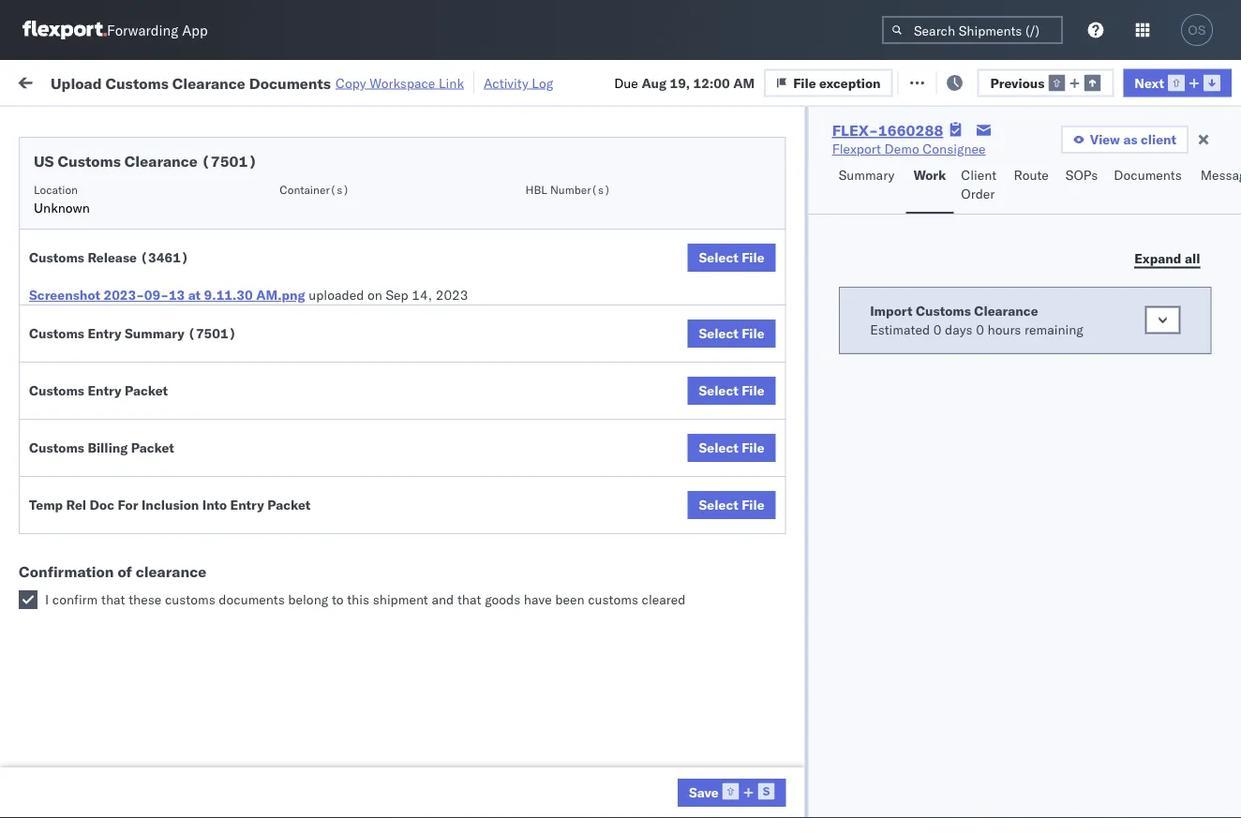 Task type: locate. For each thing, give the bounding box(es) containing it.
los left into
[[169, 508, 190, 524]]

fcl for 1st schedule delivery appointment "button" from the bottom
[[616, 477, 639, 493]]

on
[[458, 73, 473, 89], [367, 287, 382, 303]]

1 vertical spatial work
[[913, 167, 946, 183]]

actions
[[1185, 153, 1224, 167]]

flex-1846748 right hours
[[1035, 312, 1132, 328]]

message
[[251, 73, 304, 89]]

0 vertical spatial flexport demo consignee
[[832, 141, 986, 157]]

0 vertical spatial dec
[[397, 477, 422, 493]]

that down confirmation of clearance
[[101, 591, 125, 608]]

select file for customs entry summary (7501)
[[699, 325, 765, 342]]

0 vertical spatial schedule delivery appointment button
[[43, 186, 231, 207]]

0 vertical spatial ceau7522281
[[1155, 270, 1241, 286]]

1 vertical spatial appointment
[[154, 311, 231, 327]]

packet for customs billing packet
[[131, 440, 174, 456]]

4 4, from the top
[[426, 312, 438, 328]]

0 vertical spatial integration test account - karl lagerfeld
[[817, 642, 1061, 658]]

1 vertical spatial karl
[[978, 683, 1002, 699]]

confirm inside confirm pickup from los angeles, ca
[[43, 508, 91, 524]]

11:59 for third schedule pickup from los angeles, ca button from the top of the page
[[302, 353, 338, 369]]

bookings test consignee
[[817, 600, 967, 617]]

flexport right cleared
[[696, 600, 745, 617]]

2 vertical spatial integration test account - karl lagerfeld
[[817, 765, 1061, 782]]

confirm pickup from los angeles, ca button
[[43, 507, 266, 546]]

pst, down 11:59 pm pst, dec 13, 2022
[[357, 518, 386, 534]]

schedule up rel
[[43, 476, 99, 492]]

4 ocean fcl from the top
[[574, 477, 639, 493]]

0 vertical spatial at
[[372, 73, 384, 89]]

angeles, for 4th schedule pickup from los angeles, ca button from the bottom's schedule pickup from los angeles, ca link
[[201, 260, 253, 277]]

los up 13
[[177, 260, 198, 277]]

select file button for customs entry packet
[[688, 377, 776, 405]]

11:59
[[302, 188, 338, 204], [302, 229, 338, 246], [302, 270, 338, 287], [302, 312, 338, 328], [302, 353, 338, 369], [302, 477, 338, 493], [302, 600, 338, 617]]

schedule up customs entry packet
[[43, 343, 99, 359]]

select file button
[[688, 244, 776, 272], [688, 320, 776, 348], [688, 377, 776, 405], [688, 434, 776, 462], [688, 491, 776, 519]]

select for customs billing packet
[[699, 440, 738, 456]]

customs inside import customs clearance estimated 0 days 0 hours remaining
[[915, 302, 971, 319]]

11:59 pm pdt, nov 4, 2022 for 4th schedule pickup from los angeles, ca button from the bottom
[[302, 270, 474, 287]]

4 ca from the top
[[43, 444, 61, 460]]

unknown
[[34, 200, 90, 216]]

documents inside button
[[43, 403, 111, 419]]

2 vertical spatial schedule delivery appointment button
[[43, 475, 231, 495]]

schedule delivery appointment for 3rd schedule delivery appointment link from the bottom
[[43, 187, 231, 203]]

2 flex-1846748 from the top
[[1035, 270, 1132, 287]]

forwarding
[[107, 21, 178, 39]]

sops button
[[1058, 158, 1106, 214]]

4, for 3rd schedule delivery appointment "button" from the bottom of the page
[[426, 188, 438, 204]]

los for 4th schedule pickup from los angeles, ca button from the bottom
[[177, 260, 198, 277]]

schedule down customs entry packet
[[43, 425, 99, 442]]

ocean fcl for fifth schedule pickup from los angeles, ca button from the top's schedule pickup from los angeles, ca link
[[574, 600, 639, 617]]

los down 13
[[177, 343, 198, 359]]

ca inside confirm pickup from los angeles, ca
[[43, 526, 61, 543]]

work button
[[906, 158, 954, 214]]

6 schedule from the top
[[43, 425, 99, 442]]

schedule delivery appointment for third schedule delivery appointment link from the top of the page
[[43, 476, 231, 492]]

dec for 13,
[[397, 477, 422, 493]]

delivery for confirm delivery button
[[94, 558, 143, 575]]

next button
[[1123, 69, 1232, 97]]

ca for confirm pickup from los angeles, ca button
[[43, 526, 61, 543]]

0 vertical spatial (7501)
[[201, 152, 257, 171]]

schedule delivery appointment
[[43, 187, 231, 203], [43, 311, 231, 327], [43, 476, 231, 492]]

jan left 12,
[[397, 600, 418, 617]]

bosch
[[696, 188, 733, 204], [817, 188, 854, 204], [696, 229, 733, 246], [817, 229, 854, 246], [696, 270, 733, 287], [817, 270, 854, 287], [696, 312, 733, 328], [817, 312, 854, 328], [696, 353, 733, 369], [817, 353, 854, 369], [696, 394, 733, 411], [817, 394, 854, 411], [696, 435, 733, 452], [817, 435, 854, 452], [696, 477, 733, 493], [817, 477, 854, 493], [696, 518, 733, 534], [817, 518, 854, 534], [696, 559, 733, 576], [817, 559, 854, 576]]

entry right into
[[230, 497, 264, 513]]

0 vertical spatial -
[[967, 642, 975, 658]]

packet up 4:00
[[267, 497, 311, 513]]

3 schedule pickup from los angeles, ca link from the top
[[43, 342, 266, 379]]

demo down 1660288
[[885, 141, 919, 157]]

3 flex-1846748 from the top
[[1035, 312, 1132, 328]]

0 vertical spatial appointment
[[154, 187, 231, 203]]

integration test account - karl lagerfeld
[[817, 642, 1061, 658], [817, 683, 1061, 699], [817, 765, 1061, 782]]

0 vertical spatial upload customs clearance documents
[[43, 384, 205, 419]]

ocean fcl for third schedule delivery appointment link from the top of the page
[[574, 477, 639, 493]]

schedule down 'confirmation'
[[43, 590, 99, 606]]

2 vertical spatial appointment
[[154, 476, 231, 492]]

schedule for 3rd schedule delivery appointment "button" from the bottom of the page
[[43, 187, 99, 203]]

0 vertical spatial account
[[914, 642, 963, 658]]

2 select file from the top
[[699, 325, 765, 342]]

0 vertical spatial work
[[203, 73, 236, 89]]

at left risk
[[372, 73, 384, 89]]

2 schedule from the top
[[43, 219, 99, 235]]

upload inside button
[[43, 384, 86, 400]]

link
[[439, 75, 464, 91]]

1 vertical spatial schedule delivery appointment
[[43, 311, 231, 327]]

flexport. image
[[22, 21, 107, 39]]

dec
[[397, 477, 422, 493], [389, 518, 414, 534]]

have
[[524, 591, 552, 608]]

consignee
[[923, 141, 986, 157], [817, 153, 871, 167], [786, 600, 849, 617], [904, 600, 967, 617]]

5 resize handle column header from the left
[[786, 145, 808, 818]]

13,
[[425, 477, 445, 493]]

2 schedule pickup from los angeles, ca link from the top
[[43, 259, 266, 297]]

all
[[1184, 250, 1200, 266]]

entry
[[88, 325, 121, 342], [88, 382, 121, 399], [230, 497, 264, 513]]

0 vertical spatial entry
[[88, 325, 121, 342]]

2 11:59 pm pdt, nov 4, 2022 from the top
[[302, 229, 474, 246]]

ca up customs entry packet
[[43, 361, 61, 378]]

import up estimated
[[870, 302, 912, 319]]

confirm for confirm pickup from los angeles, ca
[[43, 508, 91, 524]]

0 horizontal spatial that
[[101, 591, 125, 608]]

packet for customs entry packet
[[125, 382, 168, 399]]

fcl for confirm pickup from los angeles, ca button
[[616, 518, 639, 534]]

pm for confirm pickup from los angeles, ca link
[[334, 518, 354, 534]]

0 horizontal spatial import
[[158, 73, 200, 89]]

Search Work text field
[[611, 67, 816, 95]]

dec left 23, in the bottom left of the page
[[389, 518, 414, 534]]

1 horizontal spatial demo
[[885, 141, 919, 157]]

flexport inside flexport demo consignee link
[[832, 141, 881, 157]]

11:59 pm pdt, nov 4, 2022 for 2nd schedule delivery appointment "button"
[[302, 312, 474, 328]]

0 vertical spatial karl
[[978, 642, 1002, 658]]

2 ocean fcl from the top
[[574, 229, 639, 246]]

1 vertical spatial integration
[[817, 683, 882, 699]]

2 1846748 from the top
[[1075, 270, 1132, 287]]

0 vertical spatial lagerfeld
[[1006, 642, 1061, 658]]

0 horizontal spatial on
[[367, 287, 382, 303]]

13
[[169, 287, 185, 303]]

entry for summary
[[88, 325, 121, 342]]

3 11:59 from the top
[[302, 270, 338, 287]]

jan left 28,
[[389, 765, 410, 782]]

1846748 down sops
[[1075, 188, 1132, 204]]

11:59 pm pdt, nov 4, 2022
[[302, 188, 474, 204], [302, 229, 474, 246], [302, 270, 474, 287], [302, 312, 474, 328], [302, 353, 474, 369]]

dec for 23,
[[389, 518, 414, 534]]

pickup down customs entry summary (7501)
[[102, 343, 142, 359]]

jan
[[397, 600, 418, 617], [389, 765, 410, 782]]

2 appointment from the top
[[154, 311, 231, 327]]

pst, for 23,
[[357, 518, 386, 534]]

1846748 up remaining
[[1075, 270, 1132, 287]]

resize handle column header
[[268, 145, 291, 818], [476, 145, 499, 818], [542, 145, 564, 818], [664, 145, 686, 818], [786, 145, 808, 818], [973, 145, 996, 818], [1123, 145, 1145, 818], [1207, 145, 1230, 818]]

fcl for 3rd schedule delivery appointment "button" from the bottom of the page
[[616, 188, 639, 204]]

2023 right 14,
[[436, 287, 468, 303]]

schedule delivery appointment link up for
[[43, 475, 231, 494]]

confirm up 'confirmation'
[[43, 508, 91, 524]]

pm for third schedule delivery appointment link from the top of the page
[[342, 477, 362, 493]]

schedule for fifth schedule pickup from los angeles, ca button from the top
[[43, 590, 99, 606]]

file for customs billing packet
[[742, 440, 765, 456]]

integration test account - karl lagerfeld down 'west'
[[817, 765, 1061, 782]]

schedule delivery appointment down 2023-
[[43, 311, 231, 327]]

number(s)
[[550, 182, 611, 196]]

0 vertical spatial schedule delivery appointment link
[[43, 186, 231, 205]]

3 nov from the top
[[398, 270, 423, 287]]

customs right been
[[588, 591, 638, 608]]

upload customs clearance documents button
[[43, 383, 266, 422]]

customs billing packet
[[29, 440, 174, 456]]

1 horizontal spatial that
[[457, 591, 481, 608]]

batch action
[[1137, 73, 1218, 89]]

angeles, for 4th schedule pickup from los angeles, ca button from the top of the page schedule pickup from los angeles, ca link
[[201, 425, 253, 442]]

(7501) down 9.11.30
[[188, 325, 237, 342]]

3 select file button from the top
[[688, 377, 776, 405]]

3 schedule from the top
[[43, 260, 99, 277]]

consignee inside button
[[817, 153, 871, 167]]

pickup right rel
[[94, 508, 135, 524]]

0 vertical spatial upload customs clearance documents link
[[43, 383, 266, 420]]

upload customs clearance documents inside button
[[43, 384, 205, 419]]

759
[[344, 73, 368, 89]]

0 vertical spatial summary
[[839, 167, 895, 183]]

work
[[203, 73, 236, 89], [913, 167, 946, 183]]

ca down i
[[43, 609, 61, 625]]

1 horizontal spatial flexport
[[832, 141, 881, 157]]

0 vertical spatial schedule delivery appointment
[[43, 187, 231, 203]]

1 vertical spatial upload customs clearance documents
[[43, 755, 205, 790]]

packet right "billing" on the left of page
[[131, 440, 174, 456]]

6 ocean fcl from the top
[[574, 600, 639, 617]]

1 vertical spatial import
[[870, 302, 912, 319]]

0 horizontal spatial work
[[203, 73, 236, 89]]

0 horizontal spatial customs
[[165, 591, 215, 608]]

5 nov from the top
[[398, 353, 423, 369]]

5 11:59 from the top
[[302, 353, 338, 369]]

1 vertical spatial jan
[[389, 765, 410, 782]]

schedule for 4th schedule pickup from los angeles, ca button from the top of the page
[[43, 425, 99, 442]]

schedule pickup from los angeles, ca link for 4th schedule pickup from los angeles, ca button from the top of the page
[[43, 424, 266, 462]]

fcl for first schedule pickup from los angeles, ca button
[[616, 229, 639, 246]]

workspace
[[370, 75, 435, 91]]

confirm for confirm delivery
[[43, 558, 91, 575]]

6 fcl from the top
[[616, 600, 639, 617]]

1 vertical spatial 2023
[[445, 600, 478, 617]]

1 horizontal spatial on
[[458, 73, 473, 89]]

2 select from the top
[[699, 325, 738, 342]]

1 vertical spatial upload customs clearance documents link
[[43, 754, 266, 792]]

1 confirm from the top
[[43, 508, 91, 524]]

entry up 'customs billing packet'
[[88, 382, 121, 399]]

2023 right 12,
[[445, 600, 478, 617]]

3 lagerfeld from the top
[[1006, 765, 1061, 782]]

pst, up 4:00 pm pst, dec 23, 2022
[[365, 477, 394, 493]]

demo left "bookings"
[[748, 600, 783, 617]]

3 account from the top
[[914, 765, 963, 782]]

upload
[[51, 73, 102, 92], [43, 384, 86, 400], [43, 755, 86, 771]]

ocean fcl for schedule pickup from los angeles, ca link corresponding to third schedule pickup from los angeles, ca button from the top of the page
[[574, 353, 639, 369]]

1846748 down remaining
[[1075, 353, 1132, 369]]

(7501) for customs entry summary (7501)
[[188, 325, 237, 342]]

4 pdt, from the top
[[365, 312, 395, 328]]

4 select file from the top
[[699, 440, 765, 456]]

nov for first schedule pickup from los angeles, ca button
[[398, 229, 423, 246]]

ceau7522281 for 2nd schedule delivery appointment link from the bottom
[[1155, 311, 1241, 328]]

integration
[[817, 642, 882, 658], [817, 683, 882, 699], [817, 765, 882, 782]]

0 vertical spatial flexport
[[832, 141, 881, 157]]

los down upload customs clearance documents button
[[177, 425, 198, 442]]

0 vertical spatial upload
[[51, 73, 102, 92]]

delivery inside button
[[94, 558, 143, 575]]

None checkbox
[[19, 591, 37, 609]]

schedule up screenshot
[[43, 260, 99, 277]]

4, for 2nd schedule delivery appointment "button"
[[426, 312, 438, 328]]

customs inside button
[[89, 384, 142, 400]]

2 4, from the top
[[426, 229, 438, 246]]

schedule delivery appointment link down 2023-
[[43, 310, 231, 329]]

6 11:59 from the top
[[302, 477, 338, 493]]

2 0 from the left
[[975, 321, 984, 337]]

1 horizontal spatial summary
[[839, 167, 895, 183]]

2022
[[441, 188, 474, 204], [441, 229, 474, 246], [441, 270, 474, 287], [441, 312, 474, 328], [441, 353, 474, 369], [449, 477, 481, 493], [441, 518, 473, 534]]

summary down flex-1660288 link
[[839, 167, 895, 183]]

ca for fifth schedule pickup from los angeles, ca button from the top
[[43, 609, 61, 625]]

batch
[[1137, 73, 1174, 89]]

pst, left 28,
[[357, 765, 386, 782]]

1 horizontal spatial work
[[913, 167, 946, 183]]

customs entry packet
[[29, 382, 168, 399]]

import for import customs clearance estimated 0 days 0 hours remaining
[[870, 302, 912, 319]]

appointment down 13
[[154, 311, 231, 327]]

client
[[1141, 131, 1176, 148]]

work down flexport demo consignee link
[[913, 167, 946, 183]]

2 ca from the top
[[43, 279, 61, 295]]

hbl
[[525, 182, 547, 196]]

on left sep
[[367, 287, 382, 303]]

los for third schedule pickup from los angeles, ca button from the top of the page
[[177, 343, 198, 359]]

4 11:59 pm pdt, nov 4, 2022 from the top
[[302, 312, 474, 328]]

0 vertical spatial demo
[[885, 141, 919, 157]]

2 schedule delivery appointment from the top
[[43, 311, 231, 327]]

6 ca from the top
[[43, 609, 61, 625]]

container numbers
[[1155, 146, 1205, 175]]

bosch ocean test
[[696, 188, 803, 204], [817, 188, 925, 204], [696, 229, 803, 246], [817, 229, 925, 246], [696, 270, 803, 287], [817, 270, 925, 287], [696, 312, 803, 328], [817, 312, 925, 328], [696, 353, 803, 369], [817, 353, 925, 369], [696, 394, 803, 411], [817, 394, 925, 411], [696, 435, 803, 452], [817, 435, 925, 452], [696, 477, 803, 493], [817, 477, 925, 493], [696, 518, 803, 534], [817, 518, 925, 534], [696, 559, 803, 576], [817, 559, 925, 576]]

2 vertical spatial karl
[[978, 765, 1002, 782]]

uploaded
[[309, 287, 364, 303]]

appointment for 3rd schedule delivery appointment link from the bottom
[[154, 187, 231, 203]]

file
[[922, 73, 945, 89], [793, 74, 816, 91], [742, 249, 765, 266], [742, 325, 765, 342], [742, 382, 765, 399], [742, 440, 765, 456], [742, 497, 765, 513]]

0 vertical spatial integration
[[817, 642, 882, 658]]

us
[[34, 152, 54, 171]]

expand
[[1134, 250, 1181, 266]]

appointment down us customs clearance (7501)
[[154, 187, 231, 203]]

1 vertical spatial integration test account - karl lagerfeld
[[817, 683, 1061, 699]]

1 vertical spatial ceau7522281
[[1155, 311, 1241, 328]]

1 vertical spatial demo
[[748, 600, 783, 617]]

2023 for 8:30 pm pst, jan 28, 2023
[[437, 765, 469, 782]]

schedule delivery appointment button down us customs clearance (7501)
[[43, 186, 231, 207]]

0 horizontal spatial at
[[188, 287, 201, 303]]

3 appointment from the top
[[154, 476, 231, 492]]

5 ca from the top
[[43, 526, 61, 543]]

1 horizontal spatial import
[[870, 302, 912, 319]]

flex-
[[832, 121, 878, 140], [1035, 188, 1075, 204], [1035, 270, 1075, 287], [1035, 312, 1075, 328], [1035, 353, 1075, 369]]

5 select file button from the top
[[688, 491, 776, 519]]

select file button for customs entry summary (7501)
[[688, 320, 776, 348]]

1 select from the top
[[699, 249, 738, 266]]

1 nov from the top
[[398, 188, 423, 204]]

los for fifth schedule pickup from los angeles, ca button from the top
[[177, 590, 198, 606]]

i
[[45, 591, 49, 608]]

temp rel doc for inclusion into entry packet
[[29, 497, 311, 513]]

save button
[[678, 779, 786, 807]]

1 schedule pickup from los angeles, ca button from the top
[[43, 218, 266, 257]]

3 select file from the top
[[699, 382, 765, 399]]

11:59 pm pdt, nov 4, 2022 for 3rd schedule delivery appointment "button" from the bottom of the page
[[302, 188, 474, 204]]

0 horizontal spatial summary
[[125, 325, 184, 342]]

flex-1846748 down sops
[[1035, 188, 1132, 204]]

4 select file button from the top
[[688, 434, 776, 462]]

1 horizontal spatial 0
[[975, 321, 984, 337]]

2 vertical spatial upload
[[43, 755, 86, 771]]

for
[[118, 497, 138, 513]]

log
[[532, 75, 553, 91]]

1 schedule pickup from los angeles, ca link from the top
[[43, 218, 266, 255]]

schedule delivery appointment button up for
[[43, 475, 231, 495]]

0 horizontal spatial exception
[[819, 74, 881, 91]]

los inside confirm pickup from los angeles, ca
[[169, 508, 190, 524]]

work
[[54, 68, 102, 94]]

screenshot 2023-09-13 at 9.11.30 am.png uploaded on sep 14, 2023
[[29, 287, 468, 303]]

client order button
[[954, 158, 1006, 214]]

4 1846748 from the top
[[1075, 353, 1132, 369]]

0 horizontal spatial demo
[[748, 600, 783, 617]]

due aug 19, 12:00 am
[[614, 74, 755, 91]]

pickup
[[102, 219, 142, 235], [102, 260, 142, 277], [102, 343, 142, 359], [102, 425, 142, 442], [94, 508, 135, 524], [102, 590, 142, 606]]

import inside import work button
[[158, 73, 200, 89]]

ca for 4th schedule pickup from los angeles, ca button from the top of the page
[[43, 444, 61, 460]]

been
[[555, 591, 585, 608]]

1 schedule from the top
[[43, 187, 99, 203]]

schedule delivery appointment button down 2023-
[[43, 310, 231, 330]]

view as client
[[1090, 131, 1176, 148]]

1 vertical spatial account
[[914, 683, 963, 699]]

jan for 12,
[[397, 600, 418, 617]]

dec left the 13,
[[397, 477, 422, 493]]

9.11.30
[[204, 287, 253, 303]]

schedule down screenshot
[[43, 311, 99, 327]]

0 horizontal spatial file exception
[[793, 74, 881, 91]]

(7501) down the upload customs clearance documents copy workspace link
[[201, 152, 257, 171]]

schedule
[[43, 187, 99, 203], [43, 219, 99, 235], [43, 260, 99, 277], [43, 311, 99, 327], [43, 343, 99, 359], [43, 425, 99, 442], [43, 476, 99, 492], [43, 590, 99, 606]]

Search Shipments (/) text field
[[882, 16, 1063, 44]]

0 vertical spatial jan
[[397, 600, 418, 617]]

1 vertical spatial schedule delivery appointment link
[[43, 310, 231, 329]]

1 select file from the top
[[699, 249, 765, 266]]

1 vertical spatial schedule delivery appointment button
[[43, 310, 231, 330]]

1846748 down expand all button
[[1075, 312, 1132, 328]]

nov for 2nd schedule delivery appointment "button"
[[398, 312, 423, 328]]

ocean fcl for 3rd schedule delivery appointment link from the bottom
[[574, 188, 639, 204]]

flex-1846748 down remaining
[[1035, 353, 1132, 369]]

import down "app" at the top of page
[[158, 73, 200, 89]]

summary down 09-
[[125, 325, 184, 342]]

7 schedule from the top
[[43, 476, 99, 492]]

entry down 2023-
[[88, 325, 121, 342]]

customs down clearance
[[165, 591, 215, 608]]

angeles, inside confirm pickup from los angeles, ca
[[194, 508, 245, 524]]

0 vertical spatial packet
[[125, 382, 168, 399]]

exception up flex-1660288
[[819, 74, 881, 91]]

3 select from the top
[[699, 382, 738, 399]]

pst, right to
[[365, 600, 394, 617]]

2023 right 28,
[[437, 765, 469, 782]]

1 vertical spatial upload
[[43, 384, 86, 400]]

schedule delivery appointment up for
[[43, 476, 231, 492]]

0 horizontal spatial 0
[[933, 321, 941, 337]]

1 vertical spatial -
[[967, 683, 975, 699]]

1 vertical spatial on
[[367, 287, 382, 303]]

upload customs clearance documents for 2nd upload customs clearance documents link from the bottom
[[43, 384, 205, 419]]

confirm up confirm at the bottom of page
[[43, 558, 91, 575]]

activity
[[484, 75, 528, 91]]

exception down search shipments (/) text box
[[948, 73, 1009, 89]]

summary
[[839, 167, 895, 183], [125, 325, 184, 342]]

2 vertical spatial schedule delivery appointment link
[[43, 475, 231, 494]]

1 ocean fcl from the top
[[574, 188, 639, 204]]

1 horizontal spatial customs
[[588, 591, 638, 608]]

3 schedule delivery appointment from the top
[[43, 476, 231, 492]]

2 vertical spatial schedule delivery appointment
[[43, 476, 231, 492]]

schedule delivery appointment button
[[43, 186, 231, 207], [43, 310, 231, 330], [43, 475, 231, 495]]

upload for first upload customs clearance documents link from the bottom of the page
[[43, 755, 86, 771]]

work inside button
[[203, 73, 236, 89]]

5 select file from the top
[[699, 497, 765, 513]]

integration test account - karl lagerfeld up 'west'
[[817, 683, 1061, 699]]

confirm
[[52, 591, 98, 608]]

2 vertical spatial integration
[[817, 765, 882, 782]]

1 11:59 from the top
[[302, 188, 338, 204]]

schedule down unknown
[[43, 219, 99, 235]]

vandelay
[[817, 724, 872, 741]]

2 vertical spatial ceau7522281
[[1155, 352, 1241, 369]]

1 customs from the left
[[165, 591, 215, 608]]

integration test account - karl lagerfeld down bookings test consignee
[[817, 642, 1061, 658]]

5 11:59 pm pdt, nov 4, 2022 from the top
[[302, 353, 474, 369]]

ca down temp
[[43, 526, 61, 543]]

8:30 pm pst, jan 28, 2023
[[302, 765, 469, 782]]

1 pdt, from the top
[[365, 188, 395, 204]]

schedule delivery appointment link down us customs clearance (7501)
[[43, 186, 231, 205]]

1660288
[[878, 121, 943, 140]]

ca down unknown
[[43, 238, 61, 254]]

2 vertical spatial -
[[967, 765, 975, 782]]

these
[[129, 591, 162, 608]]

2 upload customs clearance documents link from the top
[[43, 754, 266, 792]]

schedule delivery appointment down us customs clearance (7501)
[[43, 187, 231, 203]]

upload customs clearance documents for first upload customs clearance documents link from the bottom of the page
[[43, 755, 205, 790]]

fcl for third schedule pickup from los angeles, ca button from the top of the page
[[616, 353, 639, 369]]

2 vertical spatial 2023
[[437, 765, 469, 782]]

packet down customs entry summary (7501)
[[125, 382, 168, 399]]

1 vertical spatial dec
[[389, 518, 414, 534]]

3 ca from the top
[[43, 361, 61, 378]]

los for confirm pickup from los angeles, ca button
[[169, 508, 190, 524]]

1 vertical spatial (7501)
[[188, 325, 237, 342]]

4 schedule pickup from los angeles, ca link from the top
[[43, 424, 266, 462]]

2 schedule pickup from los angeles, ca button from the top
[[43, 259, 266, 299]]

pst, for 28,
[[357, 765, 386, 782]]

5 select from the top
[[699, 497, 738, 513]]

select file button for customs release (3461)
[[688, 244, 776, 272]]

0 horizontal spatial flexport
[[696, 600, 745, 617]]

appointment for 2nd schedule delivery appointment link from the bottom
[[154, 311, 231, 327]]

1 11:59 pm pdt, nov 4, 2022 from the top
[[302, 188, 474, 204]]

angeles, for schedule pickup from los angeles, ca link associated with first schedule pickup from los angeles, ca button
[[201, 219, 253, 235]]

appointment
[[154, 187, 231, 203], [154, 311, 231, 327], [154, 476, 231, 492]]

pickup up 2023-
[[102, 260, 142, 277]]

2 schedule delivery appointment link from the top
[[43, 310, 231, 329]]

clearance
[[136, 562, 206, 581]]

karl
[[978, 642, 1002, 658], [978, 683, 1002, 699], [978, 765, 1002, 782]]

1 vertical spatial lagerfeld
[[1006, 683, 1061, 699]]

2 vertical spatial packet
[[267, 497, 311, 513]]

flexport down flex-1660288
[[832, 141, 881, 157]]

1 vertical spatial confirm
[[43, 558, 91, 575]]

schedule pickup from los angeles, ca link
[[43, 218, 266, 255], [43, 259, 266, 297], [43, 342, 266, 379], [43, 424, 266, 462], [43, 589, 266, 627]]

appointment up inclusion
[[154, 476, 231, 492]]

1 vertical spatial summary
[[125, 325, 184, 342]]

205
[[430, 73, 455, 89]]

5 4, from the top
[[426, 353, 438, 369]]

angeles, for confirm pickup from los angeles, ca link
[[194, 508, 245, 524]]

file exception down search shipments (/) text box
[[922, 73, 1009, 89]]

3 ceau7522281 from the top
[[1155, 352, 1241, 369]]

file exception up flex-1660288 link
[[793, 74, 881, 91]]

documents
[[249, 73, 331, 92], [1114, 167, 1182, 183], [43, 403, 111, 419], [43, 774, 111, 790]]

4 schedule from the top
[[43, 311, 99, 327]]

3 4, from the top
[[426, 270, 438, 287]]

1 integration test account - karl lagerfeld from the top
[[817, 642, 1061, 658]]

los down clearance
[[177, 590, 198, 606]]

screenshot
[[29, 287, 100, 303]]

ca down customs release (3461)
[[43, 279, 61, 295]]

2 vertical spatial lagerfeld
[[1006, 765, 1061, 782]]

sep
[[386, 287, 408, 303]]

integration up vandelay
[[817, 683, 882, 699]]

work down "app" at the top of page
[[203, 73, 236, 89]]

message (0)
[[251, 73, 328, 89]]

that right and at the left
[[457, 591, 481, 608]]

flex-1846748 up remaining
[[1035, 270, 1132, 287]]

0 vertical spatial import
[[158, 73, 200, 89]]

2 vertical spatial account
[[914, 765, 963, 782]]

upload customs clearance documents copy workspace link
[[51, 73, 464, 92]]

14,
[[412, 287, 432, 303]]

los up "(3461)"
[[177, 219, 198, 235]]

integration down vandelay
[[817, 765, 882, 782]]

0 right 'days'
[[975, 321, 984, 337]]

os button
[[1175, 8, 1219, 52]]

1 upload customs clearance documents from the top
[[43, 384, 205, 419]]

2 ceau7522281 from the top
[[1155, 311, 1241, 328]]

my
[[19, 68, 49, 94]]

import inside import customs clearance estimated 0 days 0 hours remaining
[[870, 302, 912, 319]]

schedule down workitem
[[43, 187, 99, 203]]

0 vertical spatial confirm
[[43, 508, 91, 524]]

on right '205'
[[458, 73, 473, 89]]

nov
[[398, 188, 423, 204], [398, 229, 423, 246], [398, 270, 423, 287], [398, 312, 423, 328], [398, 353, 423, 369]]

11:59 for 3rd schedule delivery appointment "button" from the bottom of the page
[[302, 188, 338, 204]]

1 vertical spatial packet
[[131, 440, 174, 456]]

integration down "bookings"
[[817, 642, 882, 658]]

ocean fcl for schedule pickup from los angeles, ca link associated with first schedule pickup from los angeles, ca button
[[574, 229, 639, 246]]

ca up temp
[[43, 444, 61, 460]]

1 vertical spatial entry
[[88, 382, 121, 399]]

0 left 'days'
[[933, 321, 941, 337]]

hbl number(s)
[[525, 182, 611, 196]]



Task type: vqa. For each thing, say whether or not it's contained in the screenshot.
bottommost the 'a'
no



Task type: describe. For each thing, give the bounding box(es) containing it.
risk
[[387, 73, 409, 89]]

aug
[[642, 74, 666, 91]]

5 schedule pickup from los angeles, ca from the top
[[43, 590, 253, 625]]

nov for third schedule pickup from los angeles, ca button from the top of the page
[[398, 353, 423, 369]]

pickup down upload customs clearance documents button
[[102, 425, 142, 442]]

1 vertical spatial flexport demo consignee
[[696, 600, 849, 617]]

2023 for 11:59 pm pst, jan 12, 2023
[[445, 600, 478, 617]]

205 on track
[[430, 73, 507, 89]]

consignee button
[[808, 149, 977, 168]]

us customs clearance (7501)
[[34, 152, 257, 171]]

entry for packet
[[88, 382, 121, 399]]

select file for customs billing packet
[[699, 440, 765, 456]]

2 vertical spatial entry
[[230, 497, 264, 513]]

copy
[[336, 75, 366, 91]]

client
[[961, 167, 997, 183]]

id
[[1029, 153, 1040, 167]]

summary button
[[831, 158, 906, 214]]

ca for 4th schedule pickup from los angeles, ca button from the bottom
[[43, 279, 61, 295]]

route button
[[1006, 158, 1058, 214]]

flex- down route
[[1035, 188, 1075, 204]]

flex- down remaining
[[1035, 353, 1075, 369]]

2023-
[[104, 287, 144, 303]]

3 pdt, from the top
[[365, 270, 395, 287]]

11:59 pm pst, dec 13, 2022
[[302, 477, 481, 493]]

11:59 for 4th schedule pickup from los angeles, ca button from the bottom
[[302, 270, 338, 287]]

app
[[182, 21, 208, 39]]

bookings
[[817, 600, 872, 617]]

nov for 3rd schedule delivery appointment "button" from the bottom of the page
[[398, 188, 423, 204]]

ca for third schedule pickup from los angeles, ca button from the top of the page
[[43, 361, 61, 378]]

1 horizontal spatial file exception
[[922, 73, 1009, 89]]

1 0 from the left
[[933, 321, 941, 337]]

flex id button
[[996, 149, 1127, 168]]

select for customs release (3461)
[[699, 249, 738, 266]]

jan for 28,
[[389, 765, 410, 782]]

5 schedule pickup from los angeles, ca button from the top
[[43, 589, 266, 629]]

ocean fcl for confirm pickup from los angeles, ca link
[[574, 518, 639, 534]]

5 pdt, from the top
[[365, 353, 395, 369]]

4 flex-1846748 from the top
[[1035, 353, 1132, 369]]

clearance inside import customs clearance estimated 0 days 0 hours remaining
[[974, 302, 1038, 319]]

view as client button
[[1061, 126, 1189, 154]]

filtered by:
[[19, 115, 86, 131]]

container numbers button
[[1145, 142, 1241, 175]]

2 karl from the top
[[978, 683, 1002, 699]]

file for temp rel doc for inclusion into entry packet
[[742, 497, 765, 513]]

1 schedule pickup from los angeles, ca from the top
[[43, 219, 253, 254]]

0 vertical spatial 2023
[[436, 287, 468, 303]]

los for first schedule pickup from los angeles, ca button
[[177, 219, 198, 235]]

1 schedule delivery appointment link from the top
[[43, 186, 231, 205]]

1 horizontal spatial at
[[372, 73, 384, 89]]

select file button for temp rel doc for inclusion into entry packet
[[688, 491, 776, 519]]

0 vertical spatial on
[[458, 73, 473, 89]]

schedule for 4th schedule pickup from los angeles, ca button from the bottom
[[43, 260, 99, 277]]

summary inside button
[[839, 167, 895, 183]]

activity log button
[[484, 71, 553, 94]]

clearance inside button
[[145, 384, 205, 400]]

confirm delivery
[[43, 558, 143, 575]]

inclusion
[[141, 497, 199, 513]]

track
[[477, 73, 507, 89]]

delivery for 2nd schedule delivery appointment "button"
[[102, 311, 150, 327]]

flex-1660288 link
[[832, 121, 943, 140]]

confirm delivery link
[[43, 557, 143, 576]]

copy workspace link button
[[336, 75, 464, 91]]

pst, for 12,
[[365, 600, 394, 617]]

ceau7522281 for 4th schedule pickup from los angeles, ca button from the bottom's schedule pickup from los angeles, ca link
[[1155, 270, 1241, 286]]

temp
[[29, 497, 63, 513]]

pickup up release
[[102, 219, 142, 235]]

11:59 for 2nd schedule delivery appointment "button"
[[302, 312, 338, 328]]

container(s)
[[280, 182, 349, 196]]

8 resize handle column header from the left
[[1207, 145, 1230, 818]]

as
[[1123, 131, 1138, 148]]

4 schedule pickup from los angeles, ca button from the top
[[43, 424, 266, 464]]

1 karl from the top
[[978, 642, 1002, 658]]

schedule delivery appointment for 2nd schedule delivery appointment link from the bottom
[[43, 311, 231, 327]]

flexport demo consignee link
[[832, 140, 986, 158]]

forwarding app
[[107, 21, 208, 39]]

from inside confirm pickup from los angeles, ca
[[138, 508, 166, 524]]

2 pdt, from the top
[[365, 229, 395, 246]]

numbers
[[1155, 161, 1201, 175]]

3 schedule delivery appointment button from the top
[[43, 475, 231, 495]]

4:00 pm pst, dec 23, 2022
[[302, 518, 473, 534]]

pm for 4th schedule pickup from los angeles, ca button from the bottom's schedule pickup from los angeles, ca link
[[342, 270, 362, 287]]

2 integration test account - karl lagerfeld from the top
[[817, 683, 1061, 699]]

import work button
[[150, 60, 244, 102]]

release
[[88, 249, 137, 266]]

import work
[[158, 73, 236, 89]]

ceau7522281 for schedule pickup from los angeles, ca link corresponding to third schedule pickup from los angeles, ca button from the top of the page
[[1155, 352, 1241, 369]]

pm for schedule pickup from los angeles, ca link corresponding to third schedule pickup from los angeles, ca button from the top of the page
[[342, 353, 362, 369]]

28,
[[413, 765, 434, 782]]

view
[[1090, 131, 1120, 148]]

am.png
[[256, 287, 305, 303]]

pm for 3rd schedule delivery appointment link from the bottom
[[342, 188, 362, 204]]

schedule pickup from los angeles, ca link for 4th schedule pickup from los angeles, ca button from the bottom
[[43, 259, 266, 297]]

2 account from the top
[[914, 683, 963, 699]]

save
[[689, 784, 719, 801]]

action
[[1177, 73, 1218, 89]]

2 integration from the top
[[817, 683, 882, 699]]

billing
[[88, 440, 128, 456]]

2 that from the left
[[457, 591, 481, 608]]

select file for temp rel doc for inclusion into entry packet
[[699, 497, 765, 513]]

(7501) for us customs clearance (7501)
[[201, 152, 257, 171]]

forwarding app link
[[22, 21, 208, 39]]

schedule for third schedule pickup from los angeles, ca button from the top of the page
[[43, 343, 99, 359]]

route
[[1014, 167, 1049, 183]]

confirm pickup from los angeles, ca
[[43, 508, 245, 543]]

filtered
[[19, 115, 64, 131]]

759 at risk
[[344, 73, 409, 89]]

4, for third schedule pickup from los angeles, ca button from the top of the page
[[426, 353, 438, 369]]

6 resize handle column header from the left
[[973, 145, 996, 818]]

19,
[[670, 74, 690, 91]]

3 schedule pickup from los angeles, ca from the top
[[43, 343, 253, 378]]

1 lagerfeld from the top
[[1006, 642, 1061, 658]]

2 resize handle column header from the left
[[476, 145, 499, 818]]

location unknown
[[34, 182, 90, 216]]

flex
[[1005, 153, 1026, 167]]

3 karl from the top
[[978, 765, 1002, 782]]

my work
[[19, 68, 102, 94]]

customs entry summary (7501)
[[29, 325, 237, 342]]

schedule for 1st schedule delivery appointment "button" from the bottom
[[43, 476, 99, 492]]

due
[[614, 74, 638, 91]]

1 upload customs clearance documents link from the top
[[43, 383, 266, 420]]

pm for 2nd schedule delivery appointment link from the bottom
[[342, 312, 362, 328]]

2 customs from the left
[[588, 591, 638, 608]]

4 schedule pickup from los angeles, ca from the top
[[43, 425, 253, 460]]

schedule pickup from los angeles, ca link for fifth schedule pickup from los angeles, ca button from the top
[[43, 589, 266, 627]]

work inside button
[[913, 167, 946, 183]]

los for 4th schedule pickup from los angeles, ca button from the top of the page
[[177, 425, 198, 442]]

of
[[118, 562, 132, 581]]

1 that from the left
[[101, 591, 125, 608]]

flex id
[[1005, 153, 1040, 167]]

pickup inside confirm pickup from los angeles, ca
[[94, 508, 135, 524]]

12,
[[421, 600, 442, 617]]

pm for schedule pickup from los angeles, ca link associated with first schedule pickup from los angeles, ca button
[[342, 229, 362, 246]]

11:59 pm pst, jan 12, 2023
[[302, 600, 478, 617]]

schedule pickup from los angeles, ca link for third schedule pickup from los angeles, ca button from the top of the page
[[43, 342, 266, 379]]

23,
[[417, 518, 437, 534]]

schedule pickup from los angeles, ca link for first schedule pickup from los angeles, ca button
[[43, 218, 266, 255]]

1 horizontal spatial exception
[[948, 73, 1009, 89]]

3 integration from the top
[[817, 765, 882, 782]]

this
[[347, 591, 369, 608]]

(3461)
[[140, 249, 189, 266]]

1 vertical spatial flexport
[[696, 600, 745, 617]]

select file button for customs billing packet
[[688, 434, 776, 462]]

8:30
[[302, 765, 330, 782]]

appointment for third schedule delivery appointment link from the top of the page
[[154, 476, 231, 492]]

pickup down of
[[102, 590, 142, 606]]

1 resize handle column header from the left
[[268, 145, 291, 818]]

7 fcl from the top
[[616, 765, 639, 782]]

1 integration from the top
[[817, 642, 882, 658]]

file for customs release (3461)
[[742, 249, 765, 266]]

1 schedule delivery appointment button from the top
[[43, 186, 231, 207]]

3 schedule delivery appointment link from the top
[[43, 475, 231, 494]]

7 ocean fcl from the top
[[574, 765, 639, 782]]

4, for first schedule pickup from los angeles, ca button
[[426, 229, 438, 246]]

file for customs entry packet
[[742, 382, 765, 399]]

4:00
[[302, 518, 330, 534]]

11:59 for first schedule pickup from los angeles, ca button
[[302, 229, 338, 246]]

2 lagerfeld from the top
[[1006, 683, 1061, 699]]

messag button
[[1193, 158, 1241, 214]]

7 resize handle column header from the left
[[1123, 145, 1145, 818]]

09-
[[144, 287, 169, 303]]

11:59 for 1st schedule delivery appointment "button" from the bottom
[[302, 477, 338, 493]]

into
[[202, 497, 227, 513]]

screenshot 2023-09-13 at 9.11.30 am.png link
[[29, 286, 305, 305]]

documents inside button
[[1114, 167, 1182, 183]]

file for customs entry summary (7501)
[[742, 325, 765, 342]]

workitem
[[21, 153, 70, 167]]

select file for customs release (3461)
[[699, 249, 765, 266]]

previous
[[990, 74, 1045, 91]]

2 - from the top
[[967, 683, 975, 699]]

3 integration test account - karl lagerfeld from the top
[[817, 765, 1061, 782]]

2 schedule pickup from los angeles, ca from the top
[[43, 260, 253, 295]]

upload for 2nd upload customs clearance documents link from the bottom
[[43, 384, 86, 400]]

3 resize handle column header from the left
[[542, 145, 564, 818]]

3 schedule pickup from los angeles, ca button from the top
[[43, 342, 266, 381]]

remaining
[[1024, 321, 1083, 337]]

1 vertical spatial at
[[188, 287, 201, 303]]

days
[[944, 321, 972, 337]]

expand all button
[[1123, 245, 1211, 273]]

flex- up the "consignee" button
[[832, 121, 878, 140]]

1 account from the top
[[914, 642, 963, 658]]

flex-1660288
[[832, 121, 943, 140]]

flex- right hours
[[1035, 312, 1075, 328]]

4 resize handle column header from the left
[[664, 145, 686, 818]]

schedule for 2nd schedule delivery appointment "button"
[[43, 311, 99, 327]]

3 1846748 from the top
[[1075, 312, 1132, 328]]

schedule for first schedule pickup from los angeles, ca button
[[43, 219, 99, 235]]

3 - from the top
[[967, 765, 975, 782]]

import for import work
[[158, 73, 200, 89]]

by:
[[68, 115, 86, 131]]

delivery for 1st schedule delivery appointment "button" from the bottom
[[102, 476, 150, 492]]

customs release (3461)
[[29, 249, 189, 266]]

flex- up remaining
[[1035, 270, 1075, 287]]

select for temp rel doc for inclusion into entry packet
[[699, 497, 738, 513]]

next
[[1135, 74, 1164, 91]]

pm for fifth schedule pickup from los angeles, ca button from the top's schedule pickup from los angeles, ca link
[[342, 600, 362, 617]]

1 1846748 from the top
[[1075, 188, 1132, 204]]

select file for customs entry packet
[[699, 382, 765, 399]]

1 flex-1846748 from the top
[[1035, 188, 1132, 204]]

documents
[[219, 591, 285, 608]]

rel
[[66, 497, 86, 513]]

11:59 pm pdt, nov 4, 2022 for third schedule pickup from los angeles, ca button from the top of the page
[[302, 353, 474, 369]]

fcl for fifth schedule pickup from los angeles, ca button from the top
[[616, 600, 639, 617]]

1 - from the top
[[967, 642, 975, 658]]

4, for 4th schedule pickup from los angeles, ca button from the bottom
[[426, 270, 438, 287]]

ca for first schedule pickup from los angeles, ca button
[[43, 238, 61, 254]]

shipment
[[373, 591, 428, 608]]

am
[[733, 74, 755, 91]]

11:59 pm pdt, nov 4, 2022 for first schedule pickup from los angeles, ca button
[[302, 229, 474, 246]]

2 schedule delivery appointment button from the top
[[43, 310, 231, 330]]

activity log
[[484, 75, 553, 91]]

angeles, for schedule pickup from los angeles, ca link corresponding to third schedule pickup from los angeles, ca button from the top of the page
[[201, 343, 253, 359]]



